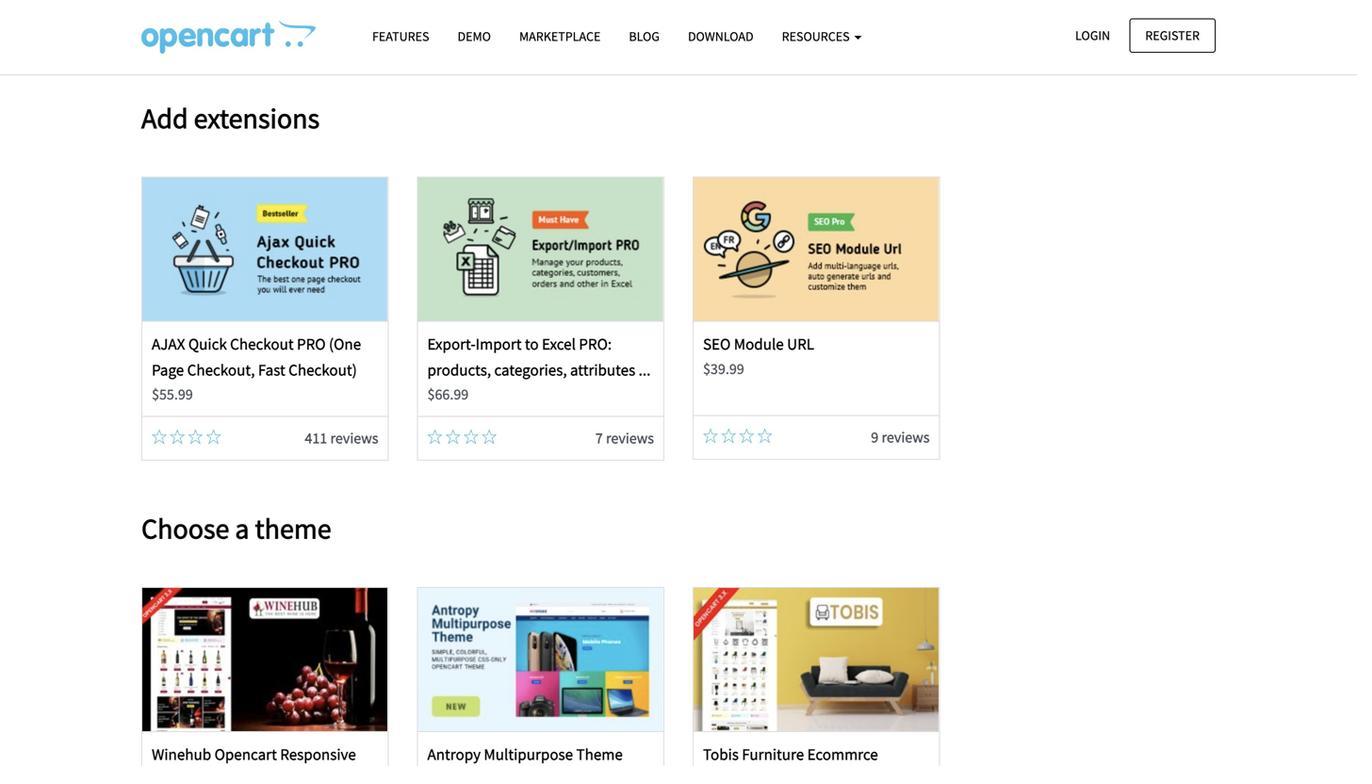Task type: locate. For each thing, give the bounding box(es) containing it.
winehub
[[152, 745, 211, 765]]

pro:
[[579, 334, 612, 354]]

reviews right 7
[[606, 429, 654, 448]]

ecommrce
[[808, 745, 879, 765]]

ajax quick checkout pro (one page checkout, fast checkout) image
[[143, 178, 388, 321]]

a
[[235, 511, 249, 547]]

reviews for seo module url
[[882, 428, 930, 447]]

$66.99
[[428, 385, 469, 404]]

marketplace
[[520, 28, 601, 45]]

reviews for export-import to excel pro: products, categories, attributes ...
[[606, 429, 654, 448]]

theme
[[577, 745, 623, 765]]

reviews
[[882, 428, 930, 447], [330, 429, 379, 448], [606, 429, 654, 448]]

$39.99
[[703, 360, 745, 378]]

add extensions
[[141, 101, 320, 136]]

products,
[[428, 360, 491, 380]]

tobis furniture ecommrce opencart website template image
[[694, 589, 939, 732]]

star light o image
[[758, 429, 773, 444], [152, 430, 167, 445], [170, 430, 185, 445], [428, 430, 443, 445]]

$55.99
[[152, 385, 193, 404]]

1 horizontal spatial reviews
[[606, 429, 654, 448]]

responsive
[[280, 745, 356, 765]]

ajax quick checkout pro (one page checkout, fast checkout) link
[[152, 334, 361, 380]]

0 horizontal spatial reviews
[[330, 429, 379, 448]]

star light o image
[[703, 429, 718, 444], [722, 429, 737, 444], [740, 429, 755, 444], [188, 430, 203, 445], [206, 430, 221, 445], [446, 430, 461, 445], [464, 430, 479, 445], [482, 430, 497, 445]]

demo
[[458, 28, 491, 45]]

choose a theme
[[141, 511, 332, 547]]

resources
[[782, 28, 853, 45]]

download link
[[674, 20, 768, 53]]

reviews right 411
[[330, 429, 379, 448]]

2 horizontal spatial reviews
[[882, 428, 930, 447]]

reviews right 9
[[882, 428, 930, 447]]

7
[[596, 429, 603, 448]]

antropy multipurpose theme link
[[428, 745, 623, 765]]

ajax quick checkout pro (one page checkout, fast checkout) $55.99
[[152, 334, 361, 404]]

winehub opencart responsive theme (bar, restaurant, club) image
[[143, 589, 388, 732]]

...
[[639, 360, 651, 380]]

seo module url link
[[703, 334, 815, 354]]

theme
[[255, 511, 332, 547]]

quick
[[188, 334, 227, 354]]

(one
[[329, 334, 361, 354]]

opencart - downloads image
[[141, 20, 316, 54]]

download
[[688, 28, 754, 45]]

checkout
[[230, 334, 294, 354]]

antropy
[[428, 745, 481, 765]]

page
[[152, 360, 184, 380]]

to
[[525, 334, 539, 354]]

login
[[1076, 27, 1111, 44]]

login link
[[1060, 18, 1127, 53]]

add
[[141, 101, 188, 136]]

resources link
[[768, 20, 876, 53]]

antropy multipurpose theme image
[[418, 589, 664, 732]]

export-import to excel pro: products, categories, attributes ... image
[[418, 178, 664, 321]]

extensions
[[194, 101, 320, 136]]

antropy multipurpose theme
[[428, 745, 623, 765]]

demo link
[[444, 20, 505, 53]]



Task type: vqa. For each thing, say whether or not it's contained in the screenshot.
Furniture
yes



Task type: describe. For each thing, give the bounding box(es) containing it.
9 reviews
[[872, 428, 930, 447]]

411 reviews
[[305, 429, 379, 448]]

9
[[872, 428, 879, 447]]

export-import to excel pro: products, categories, attributes ... $66.99
[[428, 334, 651, 404]]

furniture
[[742, 745, 805, 765]]

blog
[[629, 28, 660, 45]]

choose
[[141, 511, 230, 547]]

features link
[[358, 20, 444, 53]]

seo module url image
[[694, 178, 939, 321]]

checkout)
[[289, 360, 357, 380]]

marketplace link
[[505, 20, 615, 53]]

multipurpose
[[484, 745, 573, 765]]

module
[[734, 334, 784, 354]]

tobis
[[703, 745, 739, 765]]

fast
[[258, 360, 285, 380]]

ajax
[[152, 334, 185, 354]]

tobis furniture ecommrce link
[[703, 745, 888, 767]]

seo
[[703, 334, 731, 354]]

categories,
[[495, 360, 567, 380]]

blog link
[[615, 20, 674, 53]]

register
[[1146, 27, 1200, 44]]

attributes
[[570, 360, 636, 380]]

register link
[[1130, 18, 1216, 53]]

features
[[372, 28, 429, 45]]

checkout,
[[187, 360, 255, 380]]

export-
[[428, 334, 476, 354]]

url
[[787, 334, 815, 354]]

winehub opencart responsive
[[152, 745, 356, 767]]

opencart
[[215, 745, 277, 765]]

411
[[305, 429, 327, 448]]

excel
[[542, 334, 576, 354]]

pro
[[297, 334, 326, 354]]

import
[[476, 334, 522, 354]]

tobis furniture ecommrce
[[703, 745, 888, 767]]

seo module url $39.99
[[703, 334, 815, 378]]

winehub opencart responsive link
[[152, 745, 356, 767]]

reviews for ajax quick checkout pro (one page checkout, fast checkout)
[[330, 429, 379, 448]]

7 reviews
[[596, 429, 654, 448]]

export-import to excel pro: products, categories, attributes ... link
[[428, 334, 651, 380]]



